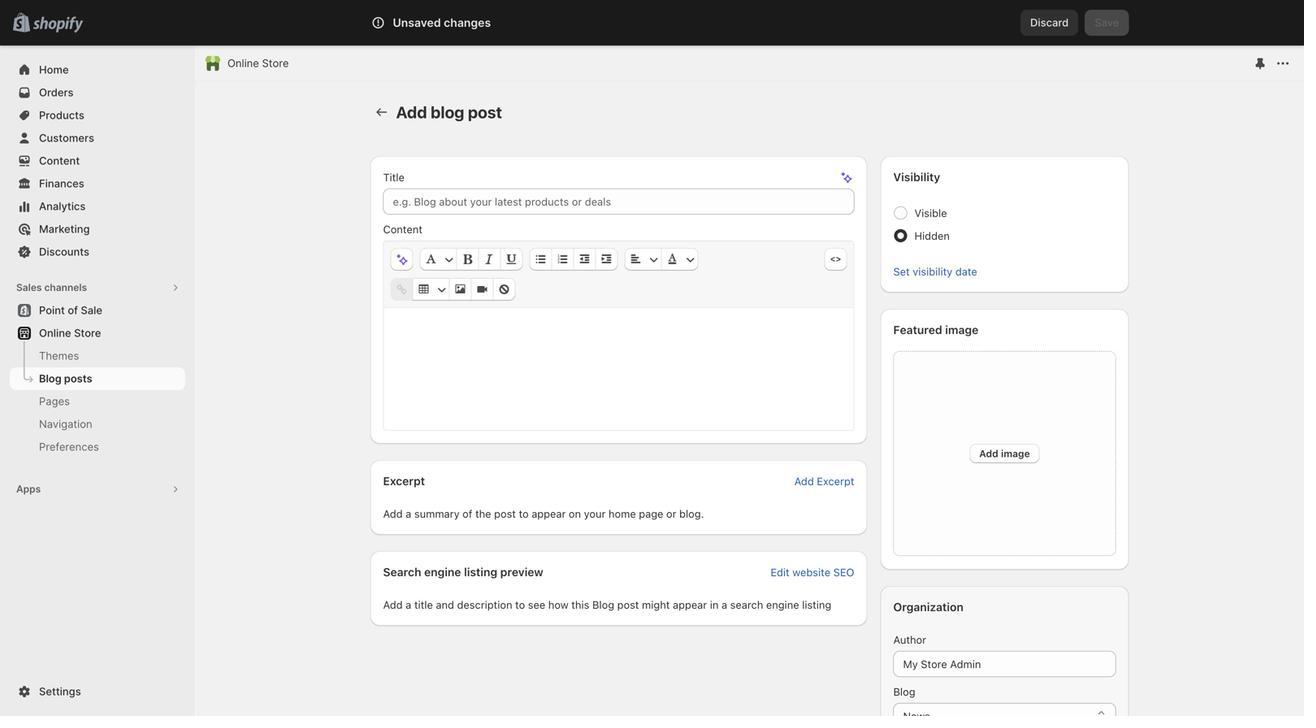 Task type: locate. For each thing, give the bounding box(es) containing it.
navigation
[[39, 418, 92, 430]]

online right the online store image
[[228, 57, 259, 69]]

online store link right the online store image
[[228, 55, 289, 72]]

online store right the online store image
[[228, 57, 289, 69]]

shopify image
[[33, 17, 83, 33]]

unsaved changes
[[393, 16, 491, 30]]

0 horizontal spatial store
[[74, 327, 101, 339]]

0 horizontal spatial online store
[[39, 327, 101, 339]]

point
[[39, 304, 65, 317]]

online store
[[228, 57, 289, 69], [39, 327, 101, 339]]

customers
[[39, 132, 94, 144]]

0 vertical spatial store
[[262, 57, 289, 69]]

0 horizontal spatial online store link
[[10, 322, 185, 345]]

orders link
[[10, 81, 185, 104]]

0 vertical spatial online
[[228, 57, 259, 69]]

posts
[[64, 372, 92, 385]]

products link
[[10, 104, 185, 127]]

settings
[[39, 685, 81, 698]]

sale
[[81, 304, 102, 317]]

1 horizontal spatial online store link
[[228, 55, 289, 72]]

navigation link
[[10, 413, 185, 436]]

1 vertical spatial online store link
[[10, 322, 185, 345]]

1 horizontal spatial online
[[228, 57, 259, 69]]

store down sale
[[74, 327, 101, 339]]

sales channels button
[[10, 276, 185, 299]]

online store link down sale
[[10, 322, 185, 345]]

orders
[[39, 86, 74, 99]]

online store image
[[205, 55, 221, 72]]

blog posts
[[39, 372, 92, 385]]

1 vertical spatial online
[[39, 327, 71, 339]]

store right the online store image
[[262, 57, 289, 69]]

apps
[[16, 483, 41, 495]]

online store link
[[228, 55, 289, 72], [10, 322, 185, 345]]

discard
[[1031, 16, 1069, 29]]

pages link
[[10, 390, 185, 413]]

channels
[[44, 282, 87, 293]]

online
[[228, 57, 259, 69], [39, 327, 71, 339]]

store
[[262, 57, 289, 69], [74, 327, 101, 339]]

settings link
[[10, 680, 185, 703]]

1 vertical spatial store
[[74, 327, 101, 339]]

finances link
[[10, 172, 185, 195]]

discounts
[[39, 245, 89, 258]]

online down point
[[39, 327, 71, 339]]

themes link
[[10, 345, 185, 367]]

1 horizontal spatial online store
[[228, 57, 289, 69]]

0 vertical spatial online store link
[[228, 55, 289, 72]]

preferences
[[39, 440, 99, 453]]

online store down point of sale
[[39, 327, 101, 339]]

0 vertical spatial online store
[[228, 57, 289, 69]]

search
[[443, 16, 478, 29]]



Task type: describe. For each thing, give the bounding box(es) containing it.
changes
[[444, 16, 491, 30]]

home
[[39, 63, 69, 76]]

discard button
[[1021, 10, 1079, 36]]

blog posts link
[[10, 367, 185, 390]]

finances
[[39, 177, 84, 190]]

marketing link
[[10, 218, 185, 241]]

blog
[[39, 372, 61, 385]]

sales channels
[[16, 282, 87, 293]]

analytics
[[39, 200, 86, 213]]

unsaved
[[393, 16, 441, 30]]

products
[[39, 109, 84, 122]]

point of sale link
[[10, 299, 185, 322]]

0 horizontal spatial online
[[39, 327, 71, 339]]

home link
[[10, 59, 185, 81]]

save button
[[1085, 10, 1129, 36]]

search button
[[417, 10, 888, 36]]

customers link
[[10, 127, 185, 150]]

1 vertical spatial online store
[[39, 327, 101, 339]]

sales
[[16, 282, 42, 293]]

of
[[68, 304, 78, 317]]

1 horizontal spatial store
[[262, 57, 289, 69]]

content link
[[10, 150, 185, 172]]

save
[[1095, 16, 1120, 29]]

discounts link
[[10, 241, 185, 263]]

point of sale
[[39, 304, 102, 317]]

preferences link
[[10, 436, 185, 458]]

point of sale button
[[0, 299, 195, 322]]

marketing
[[39, 223, 90, 235]]

apps button
[[10, 478, 185, 501]]

content
[[39, 154, 80, 167]]

pages
[[39, 395, 70, 408]]

themes
[[39, 349, 79, 362]]

analytics link
[[10, 195, 185, 218]]



